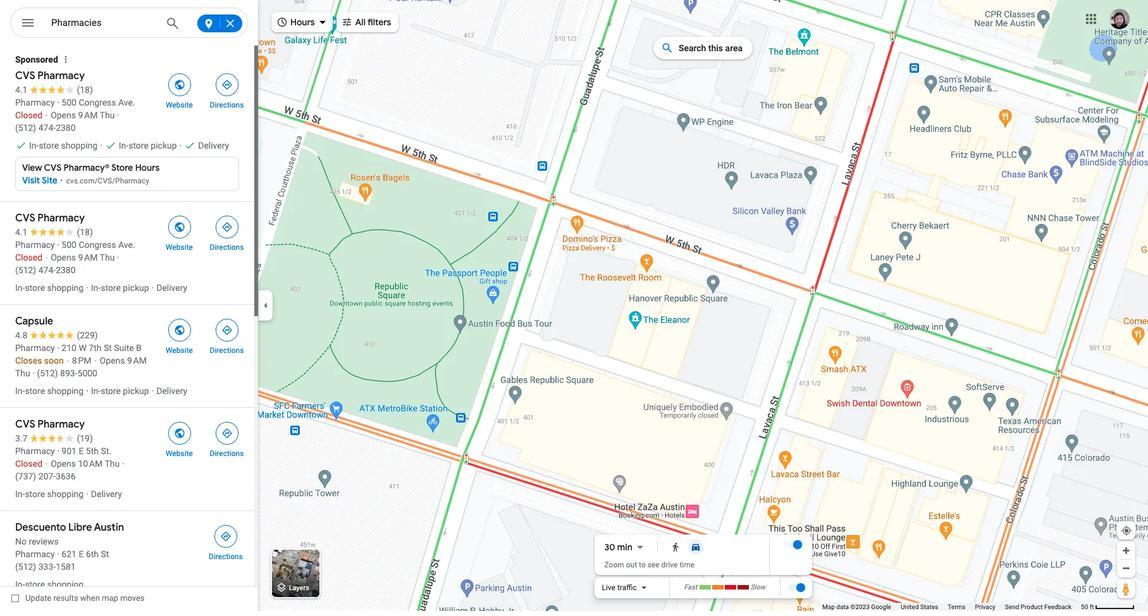 Task type: locate. For each thing, give the bounding box(es) containing it.
hours right store
[[135, 162, 160, 173]]

hours right 
[[290, 16, 315, 28]]

2 website image from the top
[[174, 428, 185, 439]]

Pharmacies field
[[10, 8, 248, 39]]

 hours
[[277, 15, 315, 29]]

2 vertical spatial directions image
[[221, 428, 233, 439]]

0 horizontal spatial hours
[[135, 162, 160, 173]]

1 horizontal spatial hours
[[290, 16, 315, 28]]

directions image for 1st website icon from the top of the results for pharmacies feed
[[221, 79, 233, 90]]

united states button
[[901, 603, 939, 611]]

google
[[872, 604, 892, 611]]

filters
[[368, 16, 391, 28]]

None field
[[51, 15, 156, 30]]

directions button inside cvs pharmacy element
[[203, 70, 251, 110]]

data
[[837, 604, 849, 611]]

2 website link from the top
[[156, 212, 203, 253]]

visit
[[22, 175, 40, 186]]

hours inside cvs pharmacy element
[[135, 162, 160, 173]]

slow
[[751, 584, 766, 592]]

3 directions image from the top
[[221, 428, 233, 439]]

0 vertical spatial directions image
[[221, 79, 233, 90]]

website for second website image
[[166, 449, 193, 458]]

website link for directions icon for second website image
[[156, 418, 203, 459]]

website inside cvs pharmacy element
[[166, 101, 193, 109]]

1 website link from the top
[[156, 70, 203, 110]]

website
[[166, 101, 193, 109], [166, 243, 193, 252], [166, 346, 193, 355], [166, 449, 193, 458]]

directions button
[[203, 70, 251, 110], [203, 212, 251, 253], [203, 315, 251, 356], [203, 418, 251, 459], [201, 521, 251, 562]]

None radio
[[686, 540, 706, 555]]

states
[[921, 604, 939, 611]]

0 vertical spatial website image
[[174, 79, 185, 90]]

2 directions image from the top
[[221, 222, 233, 233]]

directions inside "button"
[[210, 101, 244, 109]]

zoom in image
[[1122, 546, 1132, 556]]

1 website from the top
[[166, 101, 193, 109]]

3 website from the top
[[166, 346, 193, 355]]

send
[[1005, 604, 1020, 611]]


[[20, 14, 35, 32]]

search this area button
[[654, 37, 753, 59]]

footer
[[823, 603, 1082, 611]]

directions
[[210, 101, 244, 109], [210, 243, 244, 252], [210, 346, 244, 355], [210, 449, 244, 458], [209, 552, 243, 561]]

directions image for second website image from the bottom
[[221, 222, 233, 233]]

1 vertical spatial directions image
[[221, 222, 233, 233]]

turn off travel time tool image
[[793, 541, 802, 549]]

to
[[639, 561, 646, 570]]

1 directions image from the top
[[221, 79, 233, 90]]

1 vertical spatial website image
[[174, 325, 185, 336]]

0 vertical spatial website image
[[174, 222, 185, 233]]

this
[[709, 43, 723, 53]]

footer containing map data ©2023 google
[[823, 603, 1082, 611]]

3 website link from the top
[[156, 315, 203, 356]]

cvs pharmacy element
[[0, 46, 254, 201]]

website link
[[156, 70, 203, 110], [156, 212, 203, 253], [156, 315, 203, 356], [156, 418, 203, 459]]

website image
[[174, 222, 185, 233], [174, 428, 185, 439]]

send product feedback
[[1005, 604, 1072, 611]]

0 vertical spatial hours
[[290, 16, 315, 28]]

 all filters
[[341, 15, 391, 29]]

directions image
[[221, 79, 233, 90], [221, 222, 233, 233], [221, 428, 233, 439]]

update results when map moves
[[25, 594, 145, 603]]

drive
[[662, 561, 678, 570]]

directions image inside "button"
[[221, 79, 233, 90]]

view cvs pharmacy® store hours
[[22, 162, 160, 173]]

layers
[[289, 584, 309, 593]]

privacy
[[976, 604, 996, 611]]

cvs.com/cvs/pharmacy
[[66, 176, 149, 185]]

out
[[626, 561, 637, 570]]

show your location image
[[1121, 525, 1133, 537]]

1 vertical spatial website image
[[174, 428, 185, 439]]

zoom
[[605, 561, 624, 570]]

30 min button
[[605, 540, 648, 555]]

directions image
[[221, 325, 233, 336], [220, 531, 232, 542]]

Update results when map moves checkbox
[[11, 590, 145, 606]]

1 vertical spatial hours
[[135, 162, 160, 173]]

privacy button
[[976, 603, 996, 611]]

terms button
[[948, 603, 966, 611]]

pharmacy®
[[64, 162, 110, 173]]


[[341, 15, 353, 29]]

website image
[[174, 79, 185, 90], [174, 325, 185, 336]]

collapse side panel image
[[259, 299, 273, 313]]

4 website from the top
[[166, 449, 193, 458]]

area
[[726, 43, 743, 53]]

4 website link from the top
[[156, 418, 203, 459]]

map
[[823, 604, 835, 611]]

zoom out image
[[1122, 564, 1132, 573]]

None radio
[[666, 540, 686, 555]]

hours
[[290, 16, 315, 28], [135, 162, 160, 173]]

cvs
[[44, 162, 62, 173]]

website for 1st website icon from the top of the results for pharmacies feed
[[166, 101, 193, 109]]

min
[[617, 542, 633, 553]]

website link for second website image from the bottom's directions icon
[[156, 212, 203, 253]]

2 website from the top
[[166, 243, 193, 252]]

feedback
[[1045, 604, 1072, 611]]

 Show traffic  checkbox
[[788, 583, 805, 593]]

30
[[605, 542, 615, 553]]

website link inside cvs pharmacy element
[[156, 70, 203, 110]]



Task type: describe. For each thing, give the bounding box(es) containing it.
1 website image from the top
[[174, 222, 185, 233]]

 button
[[10, 8, 46, 41]]

website link for directions icon in the "button"
[[156, 70, 203, 110]]

map data ©2023 google
[[823, 604, 892, 611]]

50 ft button
[[1082, 604, 1135, 611]]

50 ft
[[1082, 604, 1095, 611]]

see
[[648, 561, 660, 570]]

Turn off travel time tool checkbox
[[783, 541, 802, 549]]

website for second website image from the bottom
[[166, 243, 193, 252]]

terms
[[948, 604, 966, 611]]

ft
[[1090, 604, 1095, 611]]

30 min
[[605, 542, 633, 553]]

2 website image from the top
[[174, 325, 185, 336]]

google maps element
[[0, 0, 1149, 611]]

traffic
[[618, 583, 637, 592]]

united states
[[901, 604, 939, 611]]

show street view coverage image
[[1118, 580, 1136, 599]]

50
[[1082, 604, 1089, 611]]

time
[[680, 561, 695, 570]]

driving image
[[691, 542, 701, 553]]

all
[[355, 16, 366, 28]]

send product feedback button
[[1005, 603, 1072, 611]]

website for 1st website icon from the bottom
[[166, 346, 193, 355]]

website link for top directions image
[[156, 315, 203, 356]]

google account: michele murakami  
(michele.murakami@adept.ai) image
[[1110, 9, 1130, 29]]

©2023
[[851, 604, 870, 611]]

search
[[679, 43, 707, 53]]

live traffic option
[[602, 583, 637, 592]]

moves
[[120, 594, 145, 603]]

walking image
[[671, 542, 681, 553]]

fast
[[684, 584, 698, 592]]

none field inside pharmacies field
[[51, 15, 156, 30]]

directions image for second website image
[[221, 428, 233, 439]]

zoom out to see drive time
[[605, 561, 695, 570]]

live
[[602, 583, 616, 592]]

footer inside google maps element
[[823, 603, 1082, 611]]

search this area
[[679, 43, 743, 53]]

united
[[901, 604, 919, 611]]

1 vertical spatial directions image
[[220, 531, 232, 542]]

 search field
[[10, 8, 248, 41]]


[[277, 15, 288, 29]]

product
[[1021, 604, 1043, 611]]

when
[[80, 594, 100, 603]]

results for pharmacies feed
[[0, 46, 258, 601]]

none radio inside google maps element
[[686, 540, 706, 555]]

1 website image from the top
[[174, 79, 185, 90]]

live traffic
[[602, 583, 637, 592]]

0 vertical spatial directions image
[[221, 325, 233, 336]]

update
[[25, 594, 51, 603]]

hours inside  hours
[[290, 16, 315, 28]]

results
[[53, 594, 78, 603]]

view
[[22, 162, 42, 173]]

visit site
[[22, 175, 57, 186]]

site
[[42, 175, 57, 186]]

map
[[102, 594, 118, 603]]

store
[[111, 162, 133, 173]]



Task type: vqa. For each thing, say whether or not it's contained in the screenshot.
"4.6"
no



